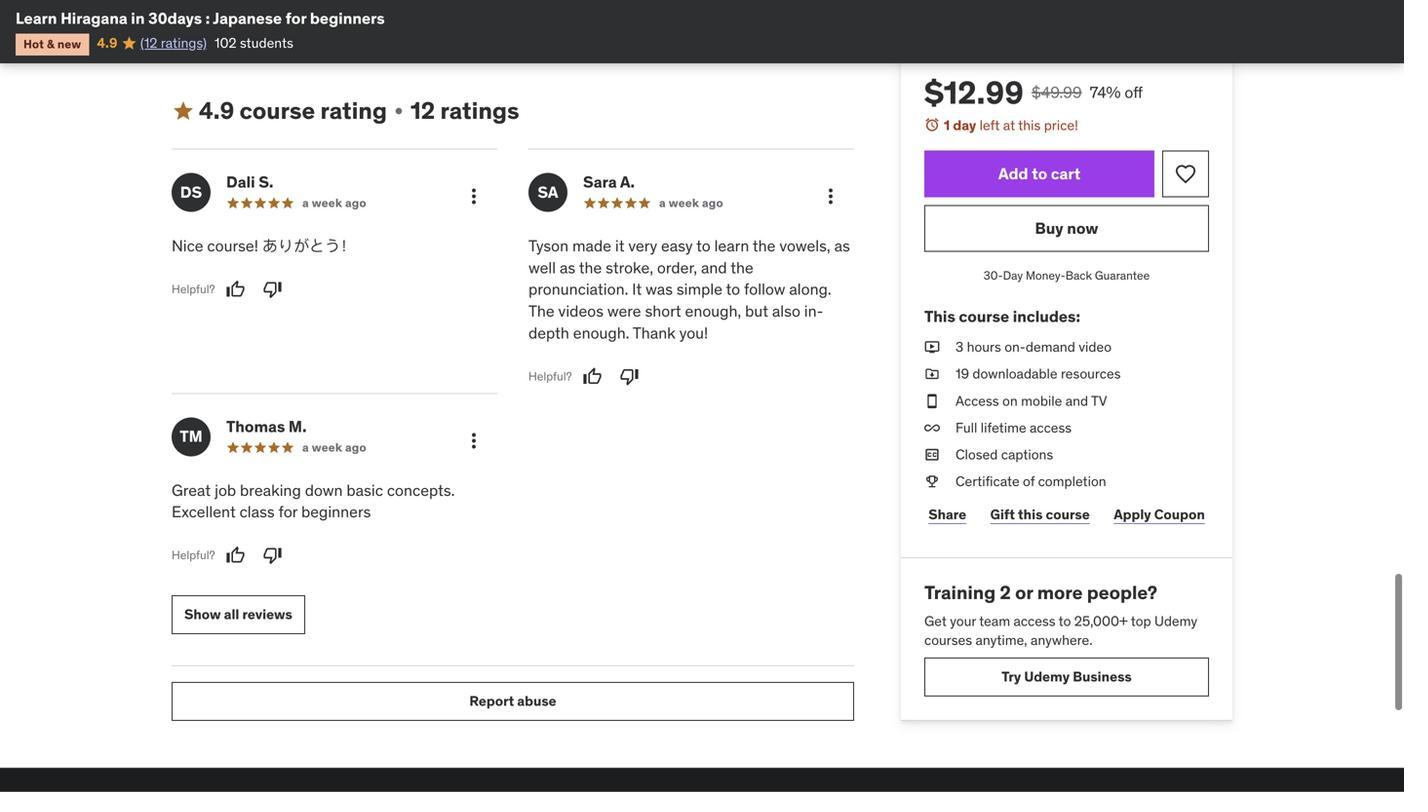 Task type: vqa. For each thing, say whether or not it's contained in the screenshot.


Task type: describe. For each thing, give the bounding box(es) containing it.
course for this
[[959, 307, 1009, 327]]

for inside great job breaking down basic concepts. excellent class for beginners
[[278, 502, 298, 522]]

a week ago for a.
[[659, 195, 723, 210]]

planning
[[172, 20, 224, 38]]

anywhere.
[[1031, 632, 1093, 649]]

very
[[628, 236, 657, 256]]

certificate
[[956, 473, 1020, 490]]

hours
[[967, 338, 1001, 356]]

right
[[581, 39, 609, 57]]

all inside button
[[224, 606, 239, 624]]

wishlist image
[[1174, 162, 1197, 186]]

team
[[979, 613, 1010, 630]]

0 horizontal spatial as
[[560, 258, 575, 278]]

full lifetime access
[[956, 419, 1072, 437]]

on-
[[1004, 338, 1026, 356]]

gift
[[990, 506, 1015, 523]]

learn hiragana in 30days : japanese for beginners
[[16, 8, 385, 28]]

on
[[1002, 392, 1018, 410]]

tm
[[180, 427, 203, 447]]

show
[[184, 606, 221, 624]]

depth
[[528, 323, 569, 343]]

30-day money-back guarantee
[[984, 268, 1150, 283]]

helping
[[469, 1, 514, 19]]

the left right at the top left of the page
[[557, 39, 577, 57]]

japanese up the japanese,
[[427, 20, 484, 38]]

a week ago for m.
[[302, 440, 367, 455]]

ratings)
[[161, 34, 207, 52]]

mark review by dali s. as helpful image
[[226, 280, 245, 299]]

and left the "tv"
[[1065, 392, 1088, 410]]

includes:
[[1013, 307, 1080, 327]]

xsmall image for closed
[[924, 446, 940, 465]]

thomas
[[226, 417, 285, 437]]

1 vertical spatial is
[[793, 20, 803, 38]]

0 vertical spatial is
[[456, 1, 466, 19]]

basic
[[347, 481, 383, 501]]

tv
[[1091, 392, 1107, 410]]

2
[[1000, 581, 1011, 605]]

come
[[505, 39, 539, 57]]

buy now button
[[924, 205, 1209, 252]]

access
[[956, 392, 999, 410]]

xsmall image for full
[[924, 419, 940, 438]]

to up so
[[227, 20, 240, 38]]

share
[[928, 506, 966, 523]]

more
[[1037, 581, 1083, 605]]

beginners inside great job breaking down basic concepts. excellent class for beginners
[[301, 502, 371, 522]]

from
[[316, 1, 344, 19]]

m.
[[289, 417, 307, 437]]

102 students
[[214, 34, 293, 52]]

2 horizontal spatial course
[[1046, 506, 1090, 523]]

the down learn
[[730, 258, 753, 278]]

buy now
[[1035, 218, 1098, 238]]

fun!
[[198, 39, 221, 57]]

1 horizontal spatial of
[[1023, 473, 1035, 490]]

japan
[[389, 1, 424, 19]]

xsmall image for 3
[[924, 338, 940, 357]]

and up teaching
[[735, 1, 758, 19]]

19 downloadable resources
[[956, 365, 1121, 383]]

of inside a native japanese tutor from osaka japan who is helping not only beginners but all the levels and those who are planning to take the jlpt exam. learn the japanese language and culture with me. my way of teaching is unique and fun! so if you want to try learning japanese, you've come to the right place.
[[722, 20, 734, 38]]

ratings
[[440, 96, 519, 125]]

ds
[[180, 182, 202, 202]]

hot & new
[[23, 36, 81, 52]]

rating
[[320, 96, 387, 125]]

in-
[[804, 301, 823, 321]]

a for sara a.
[[659, 195, 666, 210]]

try
[[1002, 669, 1021, 686]]

but inside a native japanese tutor from osaka japan who is helping not only beginners but all the levels and those who are planning to take the jlpt exam. learn the japanese language and culture with me. my way of teaching is unique and fun! so if you want to try learning japanese, you've come to the right place.
[[634, 1, 654, 19]]

additional actions for review by sara a. image
[[819, 185, 842, 208]]

me. my
[[648, 20, 692, 38]]

(12
[[140, 34, 157, 52]]

the
[[528, 301, 554, 321]]

mark review by dali s. as unhelpful image
[[263, 280, 282, 299]]

ago for ありがとう！
[[345, 195, 367, 210]]

get
[[924, 613, 947, 630]]

sa
[[538, 182, 558, 202]]

week for dali s.
[[312, 195, 342, 210]]

nice
[[172, 236, 203, 256]]

you!
[[679, 323, 708, 343]]

teaching
[[737, 20, 790, 38]]

a.
[[620, 172, 635, 192]]

and inside tyson made it very easy to learn the vowels, as well as the stroke, order, and the pronunciation. it was simple to follow along. the videos were short enough, but also in- depth enough. thank you!
[[701, 258, 727, 278]]

breaking
[[240, 481, 301, 501]]

to inside button
[[1032, 164, 1047, 184]]

price!
[[1044, 117, 1078, 134]]

hot
[[23, 36, 44, 52]]

left
[[980, 117, 1000, 134]]

money-
[[1026, 268, 1065, 283]]

language
[[487, 20, 544, 38]]

enough.
[[573, 323, 629, 343]]

&
[[47, 36, 55, 52]]

12
[[410, 96, 435, 125]]

japanese up take
[[223, 1, 280, 19]]

a
[[172, 1, 180, 19]]

apply coupon
[[1114, 506, 1205, 523]]

and down 'only'
[[547, 20, 570, 38]]

courses
[[924, 632, 972, 649]]

training 2 or more people? get your team access to 25,000+ top udemy courses anytime, anywhere.
[[924, 581, 1197, 649]]

sara a.
[[583, 172, 635, 192]]

great job breaking down basic concepts. excellent class for beginners
[[172, 481, 455, 522]]

resources
[[1061, 365, 1121, 383]]

0 vertical spatial for
[[285, 8, 306, 28]]

now
[[1067, 218, 1098, 238]]

it
[[632, 279, 642, 299]]

a week ago for s.
[[302, 195, 367, 210]]

stroke,
[[606, 258, 653, 278]]

learning
[[348, 39, 397, 57]]

was
[[646, 279, 673, 299]]

25,000+
[[1074, 613, 1128, 630]]

to right come
[[542, 39, 554, 57]]

mark review by sara a. as helpful image
[[583, 367, 602, 386]]

xsmall image for 19
[[924, 365, 940, 384]]

course!
[[207, 236, 258, 256]]

but inside tyson made it very easy to learn the vowels, as well as the stroke, order, and the pronunciation. it was simple to follow along. the videos were short enough, but also in- depth enough. thank you!
[[745, 301, 768, 321]]

0 vertical spatial access
[[1030, 419, 1072, 437]]

downloadable
[[972, 365, 1057, 383]]

place.
[[613, 39, 649, 57]]

excellent
[[172, 502, 236, 522]]

ago for it
[[702, 195, 723, 210]]



Task type: locate. For each thing, give the bounding box(es) containing it.
this
[[924, 307, 955, 327]]

beginners up the culture
[[570, 1, 630, 19]]

helpful? left mark review by dali s. as helpful icon
[[172, 282, 215, 297]]

1 vertical spatial but
[[745, 301, 768, 321]]

a up ありがとう！
[[302, 195, 309, 210]]

1 horizontal spatial learn
[[367, 20, 401, 38]]

add
[[998, 164, 1028, 184]]

beginners up "try" on the top left of page
[[310, 8, 385, 28]]

1 vertical spatial this
[[1018, 506, 1043, 523]]

the down japan in the top left of the page
[[404, 20, 425, 38]]

week up ありがとう！
[[312, 195, 342, 210]]

helpful? left mark review by thomas m. as helpful image
[[172, 548, 215, 563]]

0 vertical spatial as
[[834, 236, 850, 256]]

0 vertical spatial helpful?
[[172, 282, 215, 297]]

all up me. my
[[657, 1, 671, 19]]

culture
[[573, 20, 616, 38]]

japanese up 102 students
[[213, 8, 282, 28]]

but
[[634, 1, 654, 19], [745, 301, 768, 321]]

week up easy on the left top
[[669, 195, 699, 210]]

all
[[657, 1, 671, 19], [224, 606, 239, 624]]

but down "follow"
[[745, 301, 768, 321]]

0 vertical spatial xsmall image
[[924, 419, 940, 438]]

course up hours
[[959, 307, 1009, 327]]

12 ratings
[[410, 96, 519, 125]]

xsmall image left 12
[[391, 103, 407, 119]]

the up want
[[273, 20, 293, 38]]

lifetime
[[981, 419, 1026, 437]]

people?
[[1087, 581, 1157, 605]]

try udemy business
[[1002, 669, 1132, 686]]

udemy right the "try" at the bottom right of page
[[1024, 669, 1070, 686]]

access down the or
[[1013, 613, 1056, 630]]

1 horizontal spatial course
[[959, 307, 1009, 327]]

1 vertical spatial udemy
[[1024, 669, 1070, 686]]

xsmall image
[[391, 103, 407, 119], [924, 338, 940, 357], [924, 365, 940, 384], [924, 392, 940, 411], [924, 446, 940, 465]]

and
[[735, 1, 758, 19], [547, 20, 570, 38], [172, 39, 194, 57], [701, 258, 727, 278], [1065, 392, 1088, 410]]

or
[[1015, 581, 1033, 605]]

$12.99 $49.99 74% off
[[924, 73, 1143, 112]]

tyson made it very easy to learn the vowels, as well as the stroke, order, and the pronunciation. it was simple to follow along. the videos were short enough, but also in- depth enough. thank you!
[[528, 236, 850, 343]]

students
[[240, 34, 293, 52]]

learn up learning
[[367, 20, 401, 38]]

to left "try" on the top left of page
[[313, 39, 325, 57]]

0 horizontal spatial udemy
[[1024, 669, 1070, 686]]

apply
[[1114, 506, 1151, 523]]

(12 ratings)
[[140, 34, 207, 52]]

xsmall image left 3
[[924, 338, 940, 357]]

2 this from the top
[[1018, 506, 1043, 523]]

1 horizontal spatial is
[[793, 20, 803, 38]]

training
[[924, 581, 996, 605]]

closed captions
[[956, 446, 1053, 464]]

of down captions
[[1023, 473, 1035, 490]]

0 horizontal spatial 4.9
[[97, 34, 117, 52]]

a for thomas m.
[[302, 440, 309, 455]]

2 vertical spatial course
[[1046, 506, 1090, 523]]

the up me. my
[[674, 1, 694, 19]]

this right gift
[[1018, 506, 1043, 523]]

the
[[674, 1, 694, 19], [273, 20, 293, 38], [404, 20, 425, 38], [557, 39, 577, 57], [753, 236, 776, 256], [579, 258, 602, 278], [730, 258, 753, 278]]

and down planning
[[172, 39, 194, 57]]

to up anywhere.
[[1059, 613, 1071, 630]]

as up pronunciation.
[[560, 258, 575, 278]]

xsmall image left 'full'
[[924, 419, 940, 438]]

you've
[[463, 39, 502, 57]]

0 vertical spatial but
[[634, 1, 654, 19]]

add to cart button
[[924, 151, 1154, 198]]

1 vertical spatial course
[[959, 307, 1009, 327]]

in
[[131, 8, 145, 28]]

learn
[[714, 236, 749, 256]]

1 horizontal spatial but
[[745, 301, 768, 321]]

levels
[[698, 1, 732, 19]]

learn up hot at the left top of the page
[[16, 8, 57, 28]]

1 vertical spatial all
[[224, 606, 239, 624]]

mark review by thomas m. as helpful image
[[226, 546, 245, 566]]

1 vertical spatial xsmall image
[[924, 472, 940, 492]]

access down the mobile
[[1030, 419, 1072, 437]]

1 vertical spatial as
[[560, 258, 575, 278]]

0 horizontal spatial course
[[239, 96, 315, 125]]

1 vertical spatial of
[[1023, 473, 1035, 490]]

anytime,
[[975, 632, 1027, 649]]

ago up learn
[[702, 195, 723, 210]]

0 vertical spatial of
[[722, 20, 734, 38]]

0 horizontal spatial but
[[634, 1, 654, 19]]

is down those
[[793, 20, 803, 38]]

down
[[305, 481, 343, 501]]

gift this course link
[[986, 495, 1094, 534]]

reviews
[[242, 606, 292, 624]]

0 vertical spatial course
[[239, 96, 315, 125]]

jlpt
[[295, 20, 324, 38]]

1 vertical spatial for
[[278, 502, 298, 522]]

day
[[953, 117, 976, 134]]

those
[[761, 1, 796, 19]]

demand
[[1026, 338, 1075, 356]]

beginners down down at the bottom
[[301, 502, 371, 522]]

who
[[427, 1, 453, 19], [799, 1, 824, 19]]

all right show at the left bottom
[[224, 606, 239, 624]]

0 horizontal spatial of
[[722, 20, 734, 38]]

0 vertical spatial all
[[657, 1, 671, 19]]

add to cart
[[998, 164, 1080, 184]]

4.9
[[97, 34, 117, 52], [199, 96, 234, 125]]

additional actions for review by thomas m. image
[[462, 429, 486, 453]]

but up with
[[634, 1, 654, 19]]

xsmall image for access
[[924, 392, 940, 411]]

completion
[[1038, 473, 1106, 490]]

follow
[[744, 279, 785, 299]]

1
[[944, 117, 950, 134]]

alarm image
[[924, 117, 940, 133]]

mark review by sara a. as unhelpful image
[[620, 367, 639, 386]]

off
[[1124, 82, 1143, 102]]

the right learn
[[753, 236, 776, 256]]

udemy
[[1154, 613, 1197, 630], [1024, 669, 1070, 686]]

1 vertical spatial 4.9
[[199, 96, 234, 125]]

to inside training 2 or more people? get your team access to 25,000+ top udemy courses anytime, anywhere.
[[1059, 613, 1071, 630]]

0 vertical spatial this
[[1018, 117, 1041, 134]]

a up easy on the left top
[[659, 195, 666, 210]]

1 vertical spatial helpful?
[[528, 369, 572, 384]]

course down completion
[[1046, 506, 1090, 523]]

coupon
[[1154, 506, 1205, 523]]

dali
[[226, 172, 255, 192]]

1 vertical spatial access
[[1013, 613, 1056, 630]]

beginners inside a native japanese tutor from osaka japan who is helping not only beginners but all the levels and those who are planning to take the jlpt exam. learn the japanese language and culture with me. my way of teaching is unique and fun! so if you want to try learning japanese, you've come to the right place.
[[570, 1, 630, 19]]

at
[[1003, 117, 1015, 134]]

tutor
[[283, 1, 312, 19]]

4.9 right medium icon at left top
[[199, 96, 234, 125]]

helpful?
[[172, 282, 215, 297], [528, 369, 572, 384], [172, 548, 215, 563]]

cart
[[1051, 164, 1080, 184]]

week up down at the bottom
[[312, 440, 342, 455]]

week for thomas m.
[[312, 440, 342, 455]]

a week ago up easy on the left top
[[659, 195, 723, 210]]

1 day left at this price!
[[944, 117, 1078, 134]]

a down m.
[[302, 440, 309, 455]]

this course includes:
[[924, 307, 1080, 327]]

and up simple
[[701, 258, 727, 278]]

xsmall image left access
[[924, 392, 940, 411]]

take
[[243, 20, 269, 38]]

a week ago
[[302, 195, 367, 210], [659, 195, 723, 210], [302, 440, 367, 455]]

0 horizontal spatial learn
[[16, 8, 57, 28]]

to left cart
[[1032, 164, 1047, 184]]

to up enough,
[[726, 279, 740, 299]]

if
[[244, 39, 252, 57]]

who up unique on the top
[[799, 1, 824, 19]]

ago up ありがとう！
[[345, 195, 367, 210]]

of
[[722, 20, 734, 38], [1023, 473, 1035, 490]]

week for sara a.
[[669, 195, 699, 210]]

0 vertical spatial udemy
[[1154, 613, 1197, 630]]

udemy right the top
[[1154, 613, 1197, 630]]

are
[[828, 1, 847, 19]]

$12.99
[[924, 73, 1024, 112]]

helpful? for nice course! ありがとう！
[[172, 282, 215, 297]]

learn inside a native japanese tutor from osaka japan who is helping not only beginners but all the levels and those who are planning to take the jlpt exam. learn the japanese language and culture with me. my way of teaching is unique and fun! so if you want to try learning japanese, you've come to the right place.
[[367, 20, 401, 38]]

a for dali s.
[[302, 195, 309, 210]]

1 this from the top
[[1018, 117, 1041, 134]]

great
[[172, 481, 211, 501]]

1 xsmall image from the top
[[924, 419, 940, 438]]

2 who from the left
[[799, 1, 824, 19]]

udemy inside "try udemy business" link
[[1024, 669, 1070, 686]]

is left helping
[[456, 1, 466, 19]]

the down made
[[579, 258, 602, 278]]

2 vertical spatial helpful?
[[172, 548, 215, 563]]

made
[[572, 236, 611, 256]]

concepts.
[[387, 481, 455, 501]]

for up want
[[285, 8, 306, 28]]

course for 4.9
[[239, 96, 315, 125]]

2 xsmall image from the top
[[924, 472, 940, 492]]

xsmall image left closed
[[924, 446, 940, 465]]

s.
[[259, 172, 273, 192]]

mark review by thomas m. as unhelpful image
[[263, 546, 282, 566]]

it
[[615, 236, 624, 256]]

so
[[224, 39, 241, 57]]

as right vowels,
[[834, 236, 850, 256]]

a week ago down m.
[[302, 440, 367, 455]]

1 horizontal spatial as
[[834, 236, 850, 256]]

1 who from the left
[[427, 1, 453, 19]]

0 horizontal spatial who
[[427, 1, 453, 19]]

ago up basic on the bottom left
[[345, 440, 367, 455]]

udemy inside training 2 or more people? get your team access to 25,000+ top udemy courses anytime, anywhere.
[[1154, 613, 1197, 630]]

back
[[1065, 268, 1092, 283]]

to right easy on the left top
[[696, 236, 710, 256]]

4.9 course rating
[[199, 96, 387, 125]]

short
[[645, 301, 681, 321]]

videos
[[558, 301, 604, 321]]

of right 'way'
[[722, 20, 734, 38]]

0 horizontal spatial is
[[456, 1, 466, 19]]

who right japan in the top left of the page
[[427, 1, 453, 19]]

0 vertical spatial 4.9
[[97, 34, 117, 52]]

xsmall image
[[924, 419, 940, 438], [924, 472, 940, 492]]

simple
[[677, 279, 722, 299]]

xsmall image up share
[[924, 472, 940, 492]]

a week ago up ありがとう！
[[302, 195, 367, 210]]

additional actions for review by dali s. image
[[462, 185, 486, 208]]

is
[[456, 1, 466, 19], [793, 20, 803, 38]]

your
[[950, 613, 976, 630]]

1 horizontal spatial all
[[657, 1, 671, 19]]

0 horizontal spatial all
[[224, 606, 239, 624]]

access on mobile and tv
[[956, 392, 1107, 410]]

well
[[528, 258, 556, 278]]

helpful? left mark review by sara a. as helpful "image"
[[528, 369, 572, 384]]

ago
[[345, 195, 367, 210], [702, 195, 723, 210], [345, 440, 367, 455]]

try udemy business link
[[924, 658, 1209, 697]]

ago for breaking
[[345, 440, 367, 455]]

access inside training 2 or more people? get your team access to 25,000+ top udemy courses anytime, anywhere.
[[1013, 613, 1056, 630]]

course down 'you'
[[239, 96, 315, 125]]

4.9 down hiragana
[[97, 34, 117, 52]]

helpful? for tyson made it very easy to learn the vowels, as well as the stroke, order, and the pronunciation. it was simple to follow along. the videos were short enough, but also in- depth enough. thank you!
[[528, 369, 572, 384]]

all inside a native japanese tutor from osaka japan who is helping not only beginners but all the levels and those who are planning to take the jlpt exam. learn the japanese language and culture with me. my way of teaching is unique and fun! so if you want to try learning japanese, you've come to the right place.
[[657, 1, 671, 19]]

this right at
[[1018, 117, 1041, 134]]

1 horizontal spatial who
[[799, 1, 824, 19]]

medium image
[[172, 99, 195, 123]]

class
[[239, 502, 275, 522]]

a native japanese tutor from osaka japan who is helping not only beginners but all the levels and those who are planning to take the jlpt exam. learn the japanese language and culture with me. my way of teaching is unique and fun! so if you want to try learning japanese, you've come to the right place.
[[172, 1, 848, 57]]

show all reviews button
[[172, 596, 305, 635]]

1 horizontal spatial 4.9
[[199, 96, 234, 125]]

access
[[1030, 419, 1072, 437], [1013, 613, 1056, 630]]

4.9 for 4.9
[[97, 34, 117, 52]]

helpful? for great job breaking down basic concepts. excellent class for beginners
[[172, 548, 215, 563]]

for down breaking
[[278, 502, 298, 522]]

for
[[285, 8, 306, 28], [278, 502, 298, 522]]

job
[[214, 481, 236, 501]]

xsmall image left 19
[[924, 365, 940, 384]]

xsmall image for certificate
[[924, 472, 940, 492]]

exam.
[[328, 20, 363, 38]]

4.9 for 4.9 course rating
[[199, 96, 234, 125]]

1 horizontal spatial udemy
[[1154, 613, 1197, 630]]



